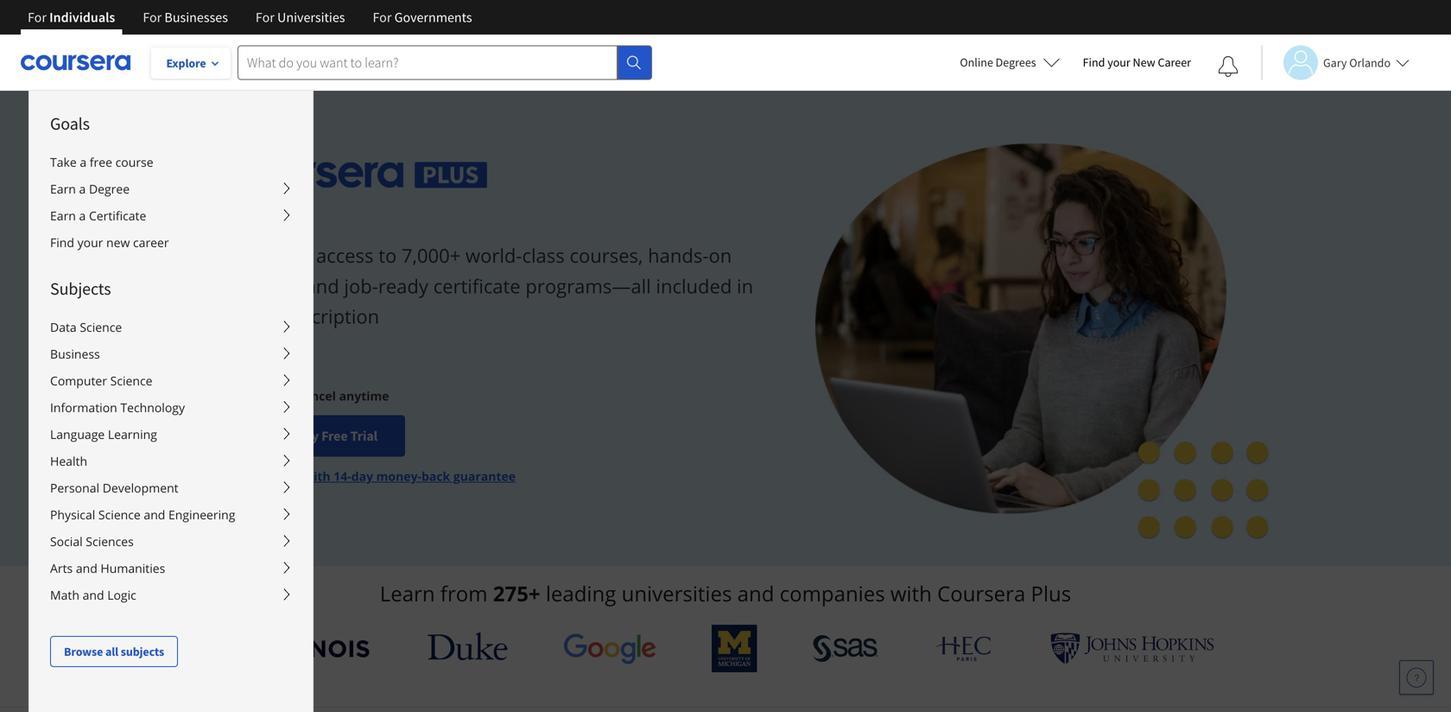 Task type: locate. For each thing, give the bounding box(es) containing it.
science for data
[[80, 319, 122, 335]]

math
[[50, 587, 79, 603]]

science up business
[[80, 319, 122, 335]]

1 horizontal spatial your
[[225, 303, 265, 329]]

menu item
[[312, 90, 1124, 712]]

for left individuals
[[28, 9, 47, 26]]

with
[[303, 468, 331, 484], [891, 579, 932, 607]]

physical science and engineering button
[[29, 501, 313, 528]]

earn down take
[[50, 181, 76, 197]]

a left free on the top of the page
[[80, 154, 87, 170]]

banner navigation
[[14, 0, 486, 35]]

for governments
[[373, 9, 472, 26]]

online degrees
[[960, 54, 1037, 70]]

find your new career link
[[29, 229, 313, 256]]

science up information technology
[[110, 372, 153, 389]]

/month,
[[245, 387, 294, 404]]

computer
[[50, 372, 107, 389]]

engineering
[[169, 506, 235, 523]]

earn inside dropdown button
[[50, 181, 76, 197]]

0 horizontal spatial find
[[50, 234, 74, 251]]

a inside dropdown button
[[79, 181, 86, 197]]

1 horizontal spatial find
[[1083, 54, 1106, 70]]

course
[[115, 154, 153, 170]]

day inside button
[[297, 427, 319, 444]]

with inside the /year with 14-day money-back guarantee 'button'
[[303, 468, 331, 484]]

career
[[1158, 54, 1192, 70]]

your down projects,
[[225, 303, 265, 329]]

0 horizontal spatial your
[[77, 234, 103, 251]]

0 vertical spatial earn
[[50, 181, 76, 197]]

arts
[[50, 560, 73, 576]]

your left the new
[[77, 234, 103, 251]]

coursera plus image
[[225, 162, 488, 188]]

14-
[[334, 468, 352, 484]]

2 vertical spatial your
[[225, 303, 265, 329]]

earn a certificate button
[[29, 202, 313, 229]]

browse all subjects button
[[50, 636, 178, 667]]

duke university image
[[428, 633, 508, 660]]

hands-
[[648, 243, 709, 268]]

4 for from the left
[[373, 9, 392, 26]]

orlando
[[1350, 55, 1391, 70]]

coursera
[[938, 579, 1026, 607]]

day left money- on the left bottom of page
[[352, 468, 373, 484]]

and down development
[[144, 506, 165, 523]]

all
[[105, 644, 118, 659]]

explore button
[[151, 48, 231, 79]]

for universities
[[256, 9, 345, 26]]

subscription
[[270, 303, 380, 329]]

earn inside dropdown button
[[50, 207, 76, 224]]

certificate
[[89, 207, 146, 224]]

0 horizontal spatial with
[[303, 468, 331, 484]]

from
[[441, 579, 488, 607]]

1 vertical spatial your
[[77, 234, 103, 251]]

group containing goals
[[29, 90, 1124, 712]]

language learning
[[50, 426, 157, 442]]

find inside explore menu element
[[50, 234, 74, 251]]

0 vertical spatial a
[[80, 154, 87, 170]]

0 vertical spatial science
[[80, 319, 122, 335]]

your left new
[[1108, 54, 1131, 70]]

day
[[297, 427, 319, 444], [352, 468, 373, 484]]

0 vertical spatial day
[[297, 427, 319, 444]]

1 vertical spatial with
[[891, 579, 932, 607]]

for left governments
[[373, 9, 392, 26]]

for for businesses
[[143, 9, 162, 26]]

1 horizontal spatial day
[[352, 468, 373, 484]]

gary orlando button
[[1262, 45, 1410, 80]]

for for governments
[[373, 9, 392, 26]]

take a free course
[[50, 154, 153, 170]]

1 vertical spatial science
[[110, 372, 153, 389]]

What do you want to learn? text field
[[238, 45, 618, 80]]

and
[[305, 273, 339, 299], [144, 506, 165, 523], [76, 560, 97, 576], [738, 579, 775, 607], [83, 587, 104, 603]]

career
[[133, 234, 169, 251]]

2 earn from the top
[[50, 207, 76, 224]]

2 vertical spatial a
[[79, 207, 86, 224]]

science
[[80, 319, 122, 335], [110, 372, 153, 389], [98, 506, 141, 523]]

your inside 'unlimited access to 7,000+ world-class courses, hands-on projects, and job-ready certificate programs—all included in your subscription'
[[225, 303, 265, 329]]

1 vertical spatial find
[[50, 234, 74, 251]]

2 for from the left
[[143, 9, 162, 26]]

a inside dropdown button
[[79, 207, 86, 224]]

a down 'earn a degree'
[[79, 207, 86, 224]]

0 vertical spatial your
[[1108, 54, 1131, 70]]

personal
[[50, 480, 99, 496]]

find
[[1083, 54, 1106, 70], [50, 234, 74, 251]]

science down the personal development
[[98, 506, 141, 523]]

universities
[[277, 9, 345, 26]]

a for degree
[[79, 181, 86, 197]]

science inside 'dropdown button'
[[110, 372, 153, 389]]

find down earn a certificate on the left of page
[[50, 234, 74, 251]]

certificate
[[434, 273, 521, 299]]

with left 14-
[[303, 468, 331, 484]]

science inside dropdown button
[[98, 506, 141, 523]]

/year with 14-day money-back guarantee button
[[225, 467, 516, 485]]

browse all subjects
[[64, 644, 164, 659]]

explore menu element
[[29, 91, 313, 667]]

/year
[[268, 468, 300, 484]]

goals
[[50, 113, 90, 134]]

data science button
[[29, 314, 313, 340]]

2 horizontal spatial your
[[1108, 54, 1131, 70]]

None search field
[[238, 45, 652, 80]]

and left logic on the bottom of the page
[[83, 587, 104, 603]]

sciences
[[86, 533, 134, 550]]

for left universities
[[256, 9, 275, 26]]

day left free
[[297, 427, 319, 444]]

science inside popup button
[[80, 319, 122, 335]]

for left businesses
[[143, 9, 162, 26]]

businesses
[[165, 9, 228, 26]]

1 vertical spatial a
[[79, 181, 86, 197]]

1 earn from the top
[[50, 181, 76, 197]]

free
[[322, 427, 348, 444]]

group
[[29, 90, 1124, 712]]

2 vertical spatial science
[[98, 506, 141, 523]]

in
[[737, 273, 754, 299]]

0 vertical spatial find
[[1083, 54, 1106, 70]]

find left new
[[1083, 54, 1106, 70]]

find for find your new career
[[50, 234, 74, 251]]

7-
[[285, 427, 297, 444]]

and up university of michigan image
[[738, 579, 775, 607]]

day inside 'button'
[[352, 468, 373, 484]]

your inside explore menu element
[[77, 234, 103, 251]]

and up "subscription"
[[305, 273, 339, 299]]

information technology button
[[29, 394, 313, 421]]

0 horizontal spatial day
[[297, 427, 319, 444]]

a left degree in the top left of the page
[[79, 181, 86, 197]]

for for individuals
[[28, 9, 47, 26]]

science for computer
[[110, 372, 153, 389]]

governments
[[395, 9, 472, 26]]

development
[[103, 480, 179, 496]]

earn for earn a degree
[[50, 181, 76, 197]]

earn a certificate
[[50, 207, 146, 224]]

math and logic
[[50, 587, 136, 603]]

and right arts
[[76, 560, 97, 576]]

to
[[379, 243, 397, 268]]

language
[[50, 426, 105, 442]]

for individuals
[[28, 9, 115, 26]]

3 for from the left
[[256, 9, 275, 26]]

earn down 'earn a degree'
[[50, 207, 76, 224]]

1 vertical spatial day
[[352, 468, 373, 484]]

cancel
[[298, 387, 336, 404]]

for businesses
[[143, 9, 228, 26]]

0 vertical spatial with
[[303, 468, 331, 484]]

1 vertical spatial earn
[[50, 207, 76, 224]]

with left 'coursera'
[[891, 579, 932, 607]]

leading
[[546, 579, 616, 607]]

1 for from the left
[[28, 9, 47, 26]]

find your new career
[[50, 234, 169, 251]]



Task type: describe. For each thing, give the bounding box(es) containing it.
for for universities
[[256, 9, 275, 26]]

help center image
[[1407, 667, 1428, 688]]

universities
[[622, 579, 732, 607]]

and inside the physical science and engineering dropdown button
[[144, 506, 165, 523]]

7,000+
[[402, 243, 461, 268]]

your for new
[[1108, 54, 1131, 70]]

ready
[[378, 273, 429, 299]]

math and logic button
[[29, 582, 313, 608]]

earn for earn a certificate
[[50, 207, 76, 224]]

university of illinois at urbana-champaign image
[[237, 635, 372, 662]]

and inside math and logic dropdown button
[[83, 587, 104, 603]]

plus
[[1031, 579, 1072, 607]]

subjects
[[121, 644, 164, 659]]

and inside 'unlimited access to 7,000+ world-class courses, hands-on projects, and job-ready certificate programs—all included in your subscription'
[[305, 273, 339, 299]]

world-
[[466, 243, 522, 268]]

start 7-day free trial button
[[225, 415, 405, 456]]

computer science
[[50, 372, 153, 389]]

google image
[[563, 633, 657, 665]]

computer science button
[[29, 367, 313, 394]]

johns hopkins university image
[[1051, 633, 1215, 665]]

coursera image
[[21, 49, 130, 76]]

gary orlando
[[1324, 55, 1391, 70]]

business button
[[29, 340, 313, 367]]

money-
[[376, 468, 422, 484]]

free
[[90, 154, 112, 170]]

physical science and engineering
[[50, 506, 235, 523]]

hec paris image
[[935, 631, 995, 666]]

guarantee
[[454, 468, 516, 484]]

earn a degree
[[50, 181, 130, 197]]

data
[[50, 319, 77, 335]]

take a free course link
[[29, 149, 313, 175]]

start 7-day free trial
[[252, 427, 378, 444]]

a for free
[[80, 154, 87, 170]]

included
[[656, 273, 732, 299]]

show notifications image
[[1218, 56, 1239, 77]]

new
[[1133, 54, 1156, 70]]

individuals
[[49, 9, 115, 26]]

arts and humanities
[[50, 560, 165, 576]]

arts and humanities button
[[29, 555, 313, 582]]

social
[[50, 533, 83, 550]]

sas image
[[813, 635, 879, 662]]

find for find your new career
[[1083, 54, 1106, 70]]

business
[[50, 346, 100, 362]]

information technology
[[50, 399, 185, 416]]

unlimited
[[225, 243, 311, 268]]

back
[[422, 468, 450, 484]]

programs—all
[[526, 273, 651, 299]]

on
[[709, 243, 732, 268]]

information
[[50, 399, 117, 416]]

browse
[[64, 644, 103, 659]]

unlimited access to 7,000+ world-class courses, hands-on projects, and job-ready certificate programs—all included in your subscription
[[225, 243, 754, 329]]

new
[[106, 234, 130, 251]]

and inside arts and humanities dropdown button
[[76, 560, 97, 576]]

/year with 14-day money-back guarantee
[[268, 468, 516, 484]]

find your new career link
[[1075, 52, 1200, 73]]

class
[[522, 243, 565, 268]]

companies
[[780, 579, 885, 607]]

technology
[[120, 399, 185, 416]]

learn from 275+ leading universities and companies with coursera plus
[[380, 579, 1072, 607]]

social sciences button
[[29, 528, 313, 555]]

health button
[[29, 448, 313, 474]]

take
[[50, 154, 77, 170]]

science for physical
[[98, 506, 141, 523]]

/month, cancel anytime
[[245, 387, 389, 404]]

learning
[[108, 426, 157, 442]]

start
[[252, 427, 282, 444]]

earn a degree button
[[29, 175, 313, 202]]

explore
[[166, 55, 206, 71]]

anytime
[[339, 387, 389, 404]]

language learning button
[[29, 421, 313, 448]]

learn
[[380, 579, 435, 607]]

health
[[50, 453, 87, 469]]

access
[[316, 243, 374, 268]]

a for certificate
[[79, 207, 86, 224]]

university of michigan image
[[712, 625, 758, 672]]

personal development
[[50, 480, 179, 496]]

data science
[[50, 319, 122, 335]]

trial
[[351, 427, 378, 444]]

personal development button
[[29, 474, 313, 501]]

1 horizontal spatial with
[[891, 579, 932, 607]]

degrees
[[996, 54, 1037, 70]]

find your new career
[[1083, 54, 1192, 70]]

job-
[[344, 273, 378, 299]]

your for new
[[77, 234, 103, 251]]

degree
[[89, 181, 130, 197]]

projects,
[[225, 273, 301, 299]]

subjects
[[50, 278, 111, 299]]

physical
[[50, 506, 95, 523]]

gary
[[1324, 55, 1348, 70]]



Task type: vqa. For each thing, say whether or not it's contained in the screenshot.
career
yes



